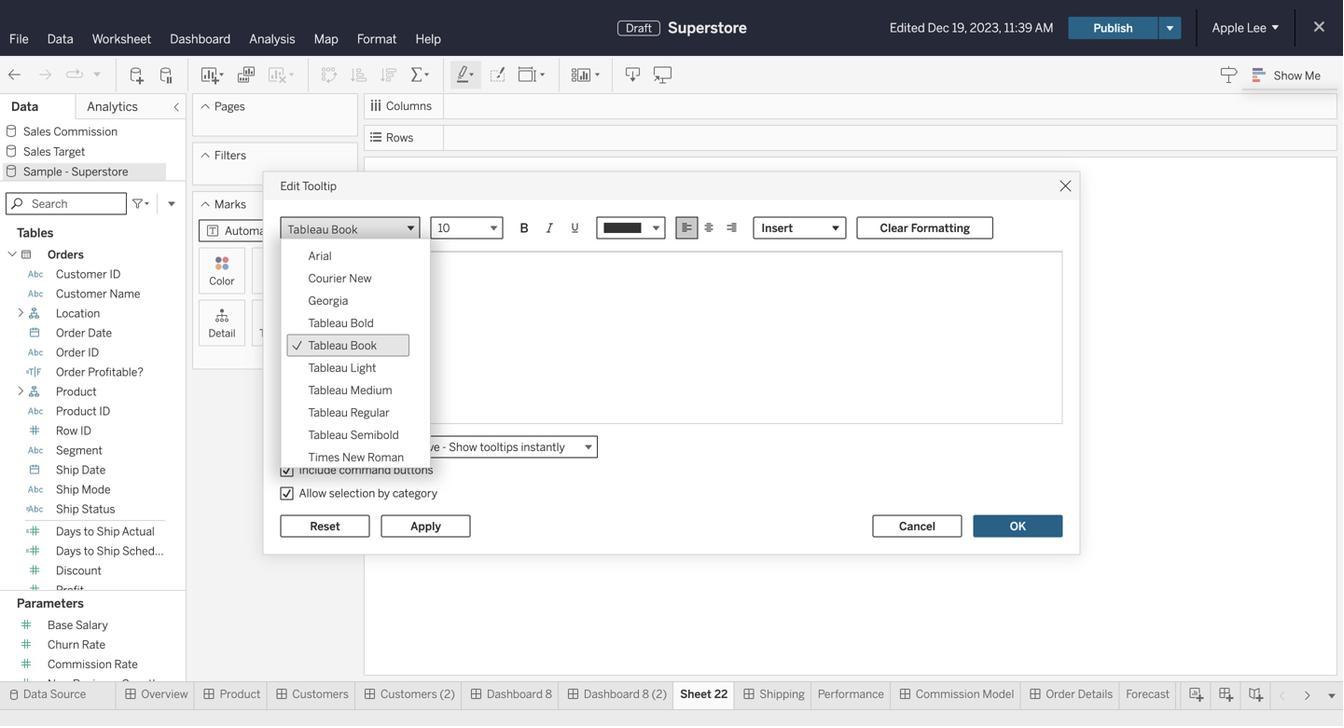 Task type: locate. For each thing, give the bounding box(es) containing it.
1 vertical spatial book
[[350, 339, 377, 352]]

edited
[[890, 21, 925, 35]]

1 horizontal spatial tooltips
[[480, 441, 519, 454]]

1 sales from the top
[[23, 125, 51, 139]]

overview
[[141, 688, 188, 702]]

sheet right dashboard 8 (2)
[[680, 688, 712, 702]]

book inside arial courier new georgia tableau bold tableau book tableau light tableau medium tableau regular tableau semibold times new roman
[[350, 339, 377, 352]]

product up product id on the left bottom of page
[[56, 385, 97, 399]]

days down ship status
[[56, 525, 81, 539]]

data up replay animation icon
[[47, 32, 73, 47]]

1 horizontal spatial -
[[443, 441, 447, 454]]

order up the order id
[[56, 327, 85, 340]]

2 horizontal spatial dashboard
[[584, 688, 640, 702]]

dashboard for dashboard 8
[[487, 688, 543, 702]]

book
[[331, 222, 358, 237], [350, 339, 377, 352]]

replay animation image
[[65, 66, 84, 84]]

0 horizontal spatial 8
[[546, 688, 552, 702]]

pages
[[215, 100, 245, 113]]

1 vertical spatial rate
[[114, 658, 138, 672]]

order id
[[56, 346, 99, 360]]

instantly
[[521, 441, 565, 454]]

sort ascending image
[[350, 66, 369, 84]]

apple
[[1213, 21, 1245, 35]]

0 vertical spatial customer
[[56, 268, 107, 281]]

lee
[[1248, 21, 1267, 35]]

0 vertical spatial book
[[331, 222, 358, 237]]

commission
[[53, 125, 118, 139], [48, 658, 112, 672], [916, 688, 980, 702]]

2 tooltips from the left
[[480, 441, 519, 454]]

light
[[350, 361, 376, 375]]

base salary
[[48, 619, 108, 633]]

sample
[[23, 165, 62, 179]]

regular
[[350, 406, 390, 420]]

0 horizontal spatial rate
[[82, 639, 106, 652]]

date up mode
[[82, 464, 106, 477]]

book up the arial
[[331, 222, 358, 237]]

2 days from the top
[[56, 545, 81, 559]]

order for order profitable?
[[56, 366, 85, 379]]

1 horizontal spatial customers
[[381, 688, 437, 702]]

rate
[[82, 639, 106, 652], [114, 658, 138, 672]]

forecast
[[1127, 688, 1170, 702]]

2 sales from the top
[[23, 145, 51, 159]]

rate up commission rate
[[82, 639, 106, 652]]

2 (2) from the left
[[652, 688, 667, 702]]

customers
[[292, 688, 349, 702], [381, 688, 437, 702]]

new left 'business'
[[48, 678, 70, 691]]

1 vertical spatial superstore
[[71, 165, 128, 179]]

ok button
[[974, 516, 1063, 538]]

product
[[56, 385, 97, 399], [56, 405, 97, 419], [220, 688, 261, 702]]

ship down ship date
[[56, 483, 79, 497]]

customer down orders
[[56, 268, 107, 281]]

0 vertical spatial tooltip
[[302, 179, 337, 193]]

order
[[56, 327, 85, 340], [56, 346, 85, 360], [56, 366, 85, 379], [1046, 688, 1076, 702]]

0 horizontal spatial show
[[299, 440, 328, 454]]

marks
[[215, 198, 246, 211]]

1 horizontal spatial rate
[[114, 658, 138, 672]]

0 vertical spatial sales
[[23, 125, 51, 139]]

1 horizontal spatial sheet
[[680, 688, 712, 702]]

selection
[[329, 487, 375, 501]]

1 horizontal spatial (2)
[[652, 688, 667, 702]]

0 horizontal spatial sheet
[[371, 167, 422, 192]]

pause auto updates image
[[158, 66, 176, 84]]

allow selection by category
[[299, 487, 438, 501]]

id up order profitable?
[[88, 346, 99, 360]]

sheet down rows
[[371, 167, 422, 192]]

0 horizontal spatial dashboard
[[170, 32, 231, 47]]

2 8 from the left
[[643, 688, 649, 702]]

scheduled
[[122, 545, 177, 559]]

product id
[[56, 405, 110, 419]]

order details
[[1046, 688, 1114, 702]]

new right times
[[342, 451, 365, 464]]

date down location at the left top
[[88, 327, 112, 340]]

data
[[47, 32, 73, 47], [11, 99, 38, 114], [23, 688, 47, 702]]

apple lee
[[1213, 21, 1267, 35]]

data left source
[[23, 688, 47, 702]]

customers (2)
[[381, 688, 455, 702]]

id down order profitable?
[[99, 405, 110, 419]]

list box
[[281, 239, 430, 469]]

customers for customers
[[292, 688, 349, 702]]

new right text
[[349, 272, 372, 285]]

days up discount
[[56, 545, 81, 559]]

commission left model
[[916, 688, 980, 702]]

show for show tooltips
[[299, 440, 328, 454]]

commission for commission rate
[[48, 658, 112, 672]]

- inside responsive - show tooltips instantly popup button
[[443, 441, 447, 454]]

1 tooltips from the left
[[330, 440, 369, 454]]

1 vertical spatial customer
[[56, 287, 107, 301]]

1 vertical spatial to
[[84, 545, 94, 559]]

new worksheet image
[[200, 66, 226, 84]]

business
[[73, 678, 119, 691]]

highlight image
[[455, 66, 477, 84]]

sales up sample
[[23, 145, 51, 159]]

0 horizontal spatial 22
[[426, 167, 449, 192]]

arial
[[308, 249, 332, 263]]

superstore
[[668, 19, 747, 37], [71, 165, 128, 179]]

1 vertical spatial 22
[[715, 688, 728, 702]]

1 vertical spatial commission
[[48, 658, 112, 672]]

tableau
[[288, 222, 329, 237], [308, 317, 348, 330], [308, 339, 348, 352], [308, 361, 348, 375], [308, 384, 348, 397], [308, 406, 348, 420], [308, 429, 348, 442]]

1 horizontal spatial dashboard
[[487, 688, 543, 702]]

date for ship date
[[82, 464, 106, 477]]

data down undo image
[[11, 99, 38, 114]]

2023,
[[970, 21, 1002, 35]]

2 customers from the left
[[381, 688, 437, 702]]

customer for customer name
[[56, 287, 107, 301]]

order down the order id
[[56, 366, 85, 379]]

show up include
[[299, 440, 328, 454]]

sheet
[[371, 167, 422, 192], [680, 688, 712, 702]]

ship down segment
[[56, 464, 79, 477]]

show inside 'button'
[[1274, 69, 1303, 82]]

tooltips left instantly
[[480, 441, 519, 454]]

sheet 22 down rows
[[371, 167, 449, 192]]

replay animation image
[[91, 68, 103, 80]]

0 horizontal spatial tooltip
[[259, 328, 291, 340]]

rows
[[386, 131, 414, 145]]

superstore down target
[[71, 165, 128, 179]]

ship down days to ship actual
[[97, 545, 120, 559]]

formatting
[[911, 221, 970, 235]]

sales for sales commission
[[23, 125, 51, 139]]

1 days from the top
[[56, 525, 81, 539]]

0 vertical spatial rate
[[82, 639, 106, 652]]

ship down ship mode
[[56, 503, 79, 517]]

1 vertical spatial new
[[342, 451, 365, 464]]

2 vertical spatial product
[[220, 688, 261, 702]]

rate up growth on the bottom left of page
[[114, 658, 138, 672]]

1 horizontal spatial tooltip
[[302, 179, 337, 193]]

2 vertical spatial new
[[48, 678, 70, 691]]

columns
[[386, 99, 432, 113]]

0 vertical spatial 22
[[426, 167, 449, 192]]

0 horizontal spatial customers
[[292, 688, 349, 702]]

tooltip right edit
[[302, 179, 337, 193]]

22 up 10
[[426, 167, 449, 192]]

tooltip down size
[[259, 328, 291, 340]]

0 vertical spatial sheet 22
[[371, 167, 449, 192]]

apply button
[[381, 516, 471, 538]]

analytics
[[87, 99, 138, 114]]

1 horizontal spatial 8
[[643, 688, 649, 702]]

status
[[82, 503, 115, 517]]

commission rate
[[48, 658, 138, 672]]

show/hide cards image
[[571, 66, 601, 84]]

0 vertical spatial to
[[84, 525, 94, 539]]

1 vertical spatial days
[[56, 545, 81, 559]]

dashboard 8 (2)
[[584, 688, 667, 702]]

commission down churn rate
[[48, 658, 112, 672]]

1 to from the top
[[84, 525, 94, 539]]

clear formatting button
[[857, 217, 994, 239]]

include
[[299, 464, 337, 477]]

dashboard for dashboard 8 (2)
[[584, 688, 640, 702]]

edit
[[280, 179, 300, 193]]

1 horizontal spatial superstore
[[668, 19, 747, 37]]

dashboard for dashboard
[[170, 32, 231, 47]]

color
[[209, 275, 235, 288]]

dec
[[928, 21, 950, 35]]

customers for customers (2)
[[381, 688, 437, 702]]

0 vertical spatial commission
[[53, 125, 118, 139]]

22
[[426, 167, 449, 192], [715, 688, 728, 702]]

10 button
[[431, 217, 503, 242]]

detail
[[209, 328, 236, 340]]

salary
[[76, 619, 108, 633]]

id for order id
[[88, 346, 99, 360]]

2 horizontal spatial show
[[1274, 69, 1303, 82]]

0 horizontal spatial (2)
[[440, 688, 455, 702]]

clear
[[880, 221, 909, 235]]

days for days to ship scheduled
[[56, 545, 81, 559]]

sales target
[[23, 145, 85, 159]]

id for row id
[[80, 425, 91, 438]]

2 vertical spatial data
[[23, 688, 47, 702]]

0 horizontal spatial -
[[65, 165, 69, 179]]

tooltips up "command"
[[330, 440, 369, 454]]

dashboard
[[170, 32, 231, 47], [487, 688, 543, 702], [584, 688, 640, 702]]

1 vertical spatial date
[[82, 464, 106, 477]]

sales commission
[[23, 125, 118, 139]]

2 vertical spatial commission
[[916, 688, 980, 702]]

1 vertical spatial -
[[443, 441, 447, 454]]

8
[[546, 688, 552, 702], [643, 688, 649, 702]]

0 vertical spatial superstore
[[668, 19, 747, 37]]

0 vertical spatial date
[[88, 327, 112, 340]]

customer up location at the left top
[[56, 287, 107, 301]]

profit
[[56, 584, 84, 598]]

0 vertical spatial days
[[56, 525, 81, 539]]

mode
[[82, 483, 111, 497]]

to down ship status
[[84, 525, 94, 539]]

show left me
[[1274, 69, 1303, 82]]

id for customer id
[[110, 268, 121, 281]]

22 left shipping at the bottom right of page
[[715, 688, 728, 702]]

- down target
[[65, 165, 69, 179]]

tooltip inside dialog
[[302, 179, 337, 193]]

1 horizontal spatial 22
[[715, 688, 728, 702]]

duplicate image
[[237, 66, 256, 84]]

commission up target
[[53, 125, 118, 139]]

commission for commission model
[[916, 688, 980, 702]]

1 vertical spatial sheet 22
[[680, 688, 728, 702]]

churn
[[48, 639, 79, 652]]

collapse image
[[171, 102, 182, 113]]

tableau book button
[[280, 217, 420, 242]]

sales for sales target
[[23, 145, 51, 159]]

by
[[378, 487, 390, 501]]

sheet 22 left shipping at the bottom right of page
[[680, 688, 728, 702]]

- for sample
[[65, 165, 69, 179]]

segment
[[56, 444, 103, 458]]

1 customer from the top
[[56, 268, 107, 281]]

product right overview
[[220, 688, 261, 702]]

sales up sales target
[[23, 125, 51, 139]]

customer
[[56, 268, 107, 281], [56, 287, 107, 301]]

0 vertical spatial -
[[65, 165, 69, 179]]

show
[[1274, 69, 1303, 82], [299, 440, 328, 454], [449, 441, 478, 454]]

1 vertical spatial tooltip
[[259, 328, 291, 340]]

product up row id
[[56, 405, 97, 419]]

open and edit this workbook in tableau desktop image
[[654, 66, 673, 84]]

order left details
[[1046, 688, 1076, 702]]

show right responsive
[[449, 441, 478, 454]]

to up discount
[[84, 545, 94, 559]]

0 horizontal spatial tooltips
[[330, 440, 369, 454]]

1 vertical spatial data
[[11, 99, 38, 114]]

1 horizontal spatial show
[[449, 441, 478, 454]]

tooltips inside popup button
[[480, 441, 519, 454]]

performance
[[818, 688, 885, 702]]

edit tooltip dialog
[[264, 172, 1080, 555]]

2 customer from the top
[[56, 287, 107, 301]]

format
[[357, 32, 397, 47]]

1 vertical spatial sales
[[23, 145, 51, 159]]

cancel
[[899, 520, 936, 534]]

growth
[[122, 678, 159, 691]]

courier
[[308, 272, 347, 285]]

book up light
[[350, 339, 377, 352]]

- right responsive
[[443, 441, 447, 454]]

rate for commission rate
[[114, 658, 138, 672]]

ship date
[[56, 464, 106, 477]]

0 horizontal spatial superstore
[[71, 165, 128, 179]]

1 customers from the left
[[292, 688, 349, 702]]

-
[[65, 165, 69, 179], [443, 441, 447, 454]]

2 to from the top
[[84, 545, 94, 559]]

8 for dashboard 8
[[546, 688, 552, 702]]

superstore up open and edit this workbook in tableau desktop icon
[[668, 19, 747, 37]]

order down "order date"
[[56, 346, 85, 360]]

swap rows and columns image
[[320, 66, 339, 84]]

new
[[349, 272, 372, 285], [342, 451, 365, 464], [48, 678, 70, 691]]

id up name
[[110, 268, 121, 281]]

0 vertical spatial data
[[47, 32, 73, 47]]

id right row
[[80, 425, 91, 438]]

1 8 from the left
[[546, 688, 552, 702]]

times
[[308, 451, 340, 464]]



Task type: vqa. For each thing, say whether or not it's contained in the screenshot.
Business
yes



Task type: describe. For each thing, give the bounding box(es) containing it.
data guide image
[[1220, 65, 1239, 84]]

me
[[1305, 69, 1321, 82]]

responsive - show tooltips instantly
[[382, 441, 565, 454]]

text
[[319, 275, 338, 288]]

command
[[339, 464, 391, 477]]

order for order id
[[56, 346, 85, 360]]

Search text field
[[6, 193, 127, 215]]

category
[[393, 487, 438, 501]]

allow
[[299, 487, 327, 501]]

book inside dropdown button
[[331, 222, 358, 237]]

include command buttons
[[299, 464, 434, 477]]

#333333 element
[[604, 223, 642, 233]]

orders
[[48, 248, 84, 262]]

show me
[[1274, 69, 1321, 82]]

customer id
[[56, 268, 121, 281]]

dashboard 8
[[487, 688, 552, 702]]

format workbook image
[[488, 66, 507, 84]]

cancel button
[[873, 516, 963, 538]]

bold
[[350, 317, 374, 330]]

to for days to ship scheduled
[[84, 545, 94, 559]]

19,
[[952, 21, 967, 35]]

11:39
[[1005, 21, 1033, 35]]

file
[[9, 32, 29, 47]]

tables
[[17, 226, 54, 241]]

list box containing arial
[[281, 239, 430, 469]]

order profitable?
[[56, 366, 144, 379]]

to for days to ship actual
[[84, 525, 94, 539]]

undo image
[[6, 66, 24, 84]]

responsive
[[382, 441, 440, 454]]

model
[[983, 688, 1015, 702]]

discount
[[56, 565, 102, 578]]

sort descending image
[[380, 66, 398, 84]]

show inside popup button
[[449, 441, 478, 454]]

reset
[[310, 520, 340, 534]]

customer name
[[56, 287, 140, 301]]

id for product id
[[99, 405, 110, 419]]

show me button
[[1245, 61, 1338, 90]]

actual
[[122, 525, 155, 539]]

0 vertical spatial new
[[349, 272, 372, 285]]

data source
[[23, 688, 86, 702]]

churn rate
[[48, 639, 106, 652]]

tableau inside tableau book dropdown button
[[288, 222, 329, 237]]

new data source image
[[128, 66, 147, 84]]

ship status
[[56, 503, 115, 517]]

map
[[314, 32, 339, 47]]

order for order date
[[56, 327, 85, 340]]

0 vertical spatial product
[[56, 385, 97, 399]]

customer for customer id
[[56, 268, 107, 281]]

1 (2) from the left
[[440, 688, 455, 702]]

order for order details
[[1046, 688, 1076, 702]]

download image
[[624, 66, 643, 84]]

filters
[[215, 149, 246, 162]]

rate for churn rate
[[82, 639, 106, 652]]

new business growth
[[48, 678, 159, 691]]

semibold
[[350, 429, 399, 442]]

ship for ship date
[[56, 464, 79, 477]]

ship up days to ship scheduled
[[97, 525, 120, 539]]

row id
[[56, 425, 91, 438]]

publish button
[[1069, 17, 1159, 39]]

ship for ship mode
[[56, 483, 79, 497]]

10
[[438, 222, 450, 235]]

edit tooltip
[[280, 179, 337, 193]]

totals image
[[410, 66, 432, 84]]

1 vertical spatial sheet
[[680, 688, 712, 702]]

fit image
[[518, 66, 548, 84]]

medium
[[350, 384, 392, 397]]

0 horizontal spatial sheet 22
[[371, 167, 449, 192]]

roman
[[368, 451, 404, 464]]

edited dec 19, 2023, 11:39 am
[[890, 21, 1054, 35]]

commission model
[[916, 688, 1015, 702]]

row
[[56, 425, 78, 438]]

1 vertical spatial product
[[56, 405, 97, 419]]

draft
[[626, 21, 652, 35]]

source
[[50, 688, 86, 702]]

date for order date
[[88, 327, 112, 340]]

redo image
[[35, 66, 54, 84]]

reset button
[[280, 516, 370, 538]]

base
[[48, 619, 73, 633]]

name
[[110, 287, 140, 301]]

show for show me
[[1274, 69, 1303, 82]]

days to ship scheduled
[[56, 545, 177, 559]]

clear sheet image
[[267, 66, 297, 84]]

sample - superstore
[[23, 165, 128, 179]]

publish
[[1094, 21, 1134, 35]]

details
[[1078, 688, 1114, 702]]

worksheet
[[92, 32, 151, 47]]

ship for ship status
[[56, 503, 79, 517]]

ship mode
[[56, 483, 111, 497]]

days to ship actual
[[56, 525, 155, 539]]

days for days to ship actual
[[56, 525, 81, 539]]

tableau book
[[288, 222, 358, 237]]

georgia
[[308, 294, 348, 308]]

1 horizontal spatial sheet 22
[[680, 688, 728, 702]]

location
[[56, 307, 100, 321]]

order date
[[56, 327, 112, 340]]

parameters
[[17, 597, 84, 612]]

apply
[[411, 520, 441, 534]]

clear formatting
[[880, 221, 970, 235]]

profitable?
[[88, 366, 144, 379]]

horizontal alignment control element
[[676, 217, 743, 239]]

ok
[[1010, 520, 1027, 534]]

0 vertical spatial sheet
[[371, 167, 422, 192]]

8 for dashboard 8 (2)
[[643, 688, 649, 702]]

- for responsive
[[443, 441, 447, 454]]



